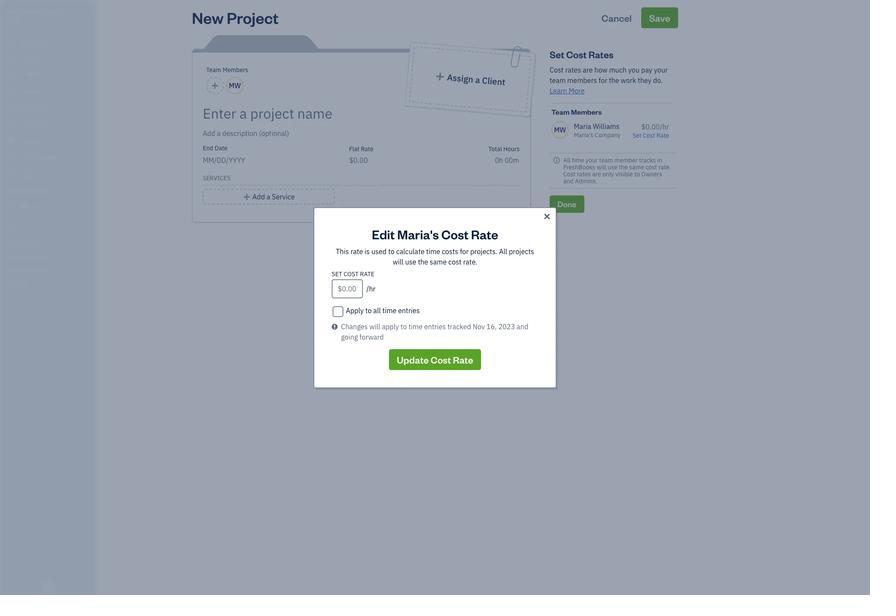 Task type: locate. For each thing, give the bounding box(es) containing it.
total hours
[[489, 145, 520, 153]]

save
[[649, 12, 671, 24]]

0 vertical spatial your
[[654, 66, 668, 74]]

rate
[[360, 270, 375, 278]]

the down much
[[609, 76, 619, 85]]

mw
[[229, 81, 241, 90], [554, 126, 566, 134]]

entries left tracked
[[424, 322, 446, 331]]

1 vertical spatial same
[[430, 257, 447, 266]]

the down calculate
[[418, 257, 428, 266]]

pay
[[642, 66, 653, 74]]

2 vertical spatial maria's
[[397, 226, 439, 242]]

a for assign
[[475, 74, 481, 85]]

invoice image
[[6, 87, 16, 96]]

entries up "apply"
[[398, 306, 420, 315]]

team members up add team member icon
[[206, 66, 248, 74]]

your
[[654, 66, 668, 74], [586, 156, 598, 164]]

0 vertical spatial same
[[630, 163, 644, 171]]

all right info image
[[564, 156, 571, 164]]

0 horizontal spatial all
[[499, 247, 508, 256]]

for inside cost rates are how much you pay your team members for the work they do. learn more
[[599, 76, 608, 85]]

cost right update
[[431, 353, 451, 366]]

1 horizontal spatial entries
[[424, 322, 446, 331]]

rates
[[566, 66, 581, 74], [577, 170, 591, 178]]

for right the costs
[[460, 247, 469, 256]]

is
[[365, 247, 370, 256]]

company inside maria williams maria's company
[[595, 131, 621, 139]]

0 vertical spatial a
[[475, 74, 481, 85]]

1 horizontal spatial a
[[475, 74, 481, 85]]

estimate image
[[6, 71, 16, 79]]

learn
[[550, 86, 567, 95]]

money image
[[6, 170, 16, 179]]

and
[[564, 177, 574, 185], [517, 322, 529, 331]]

and right 2023
[[517, 322, 529, 331]]

1 horizontal spatial company
[[595, 131, 621, 139]]

rates left the only
[[577, 170, 591, 178]]

1 vertical spatial for
[[460, 247, 469, 256]]

1 horizontal spatial team
[[552, 107, 570, 116]]

set inside $0.00 /hr set cost rate
[[633, 132, 642, 139]]

0 vertical spatial set
[[550, 48, 565, 60]]

1 vertical spatial a
[[267, 192, 270, 201]]

time right info image
[[572, 156, 585, 164]]

will down calculate
[[393, 257, 404, 266]]

team
[[550, 76, 566, 85], [599, 156, 613, 164]]

0 horizontal spatial team
[[550, 76, 566, 85]]

projects
[[509, 247, 534, 256]]

apply to all time entries
[[346, 306, 420, 315]]

maria williams maria's company
[[574, 122, 621, 139]]

will up 'admins.'
[[597, 163, 607, 171]]

0 horizontal spatial mw
[[229, 81, 241, 90]]

0 horizontal spatial cost
[[449, 257, 462, 266]]

cost left in
[[646, 163, 657, 171]]

learn more link
[[550, 86, 585, 95]]

maria's up calculate
[[397, 226, 439, 242]]

0 horizontal spatial same
[[430, 257, 447, 266]]

only
[[603, 170, 614, 178]]

apply
[[346, 306, 364, 315]]

same
[[630, 163, 644, 171], [430, 257, 447, 266]]

cost inside all time your team member tracks in freshbooks will use the same cost rate. cost rates are only visible to owners and admins.
[[564, 170, 576, 178]]

0 vertical spatial are
[[583, 66, 593, 74]]

rates up members
[[566, 66, 581, 74]]

rate.
[[659, 163, 671, 171], [463, 257, 478, 266]]

0 vertical spatial cost
[[646, 163, 657, 171]]

0 vertical spatial rates
[[566, 66, 581, 74]]

set up learn
[[550, 48, 565, 60]]

1 vertical spatial the
[[619, 163, 628, 171]]

1 vertical spatial team members
[[552, 107, 602, 116]]

rate down $0.00
[[657, 132, 669, 139]]

Amount (USD) text field
[[349, 156, 368, 165]]

set down $0.00
[[633, 132, 642, 139]]

1 horizontal spatial /hr
[[660, 122, 669, 131]]

apply
[[382, 322, 399, 331]]

1 horizontal spatial will
[[393, 257, 404, 266]]

and down freshbooks
[[564, 177, 574, 185]]

0 vertical spatial company
[[31, 8, 61, 17]]

set cost rate button
[[633, 132, 669, 139]]

are
[[583, 66, 593, 74], [593, 170, 601, 178]]

0 horizontal spatial maria's
[[7, 8, 30, 17]]

mw right add team member icon
[[229, 81, 241, 90]]

timer image
[[6, 153, 16, 162]]

changes will apply to time entries tracked nov 16, 2023 and going forward
[[341, 322, 529, 341]]

0 horizontal spatial a
[[267, 192, 270, 201]]

rate. down projects.
[[463, 257, 478, 266]]

payment image
[[6, 104, 16, 113]]

will up forward
[[370, 322, 380, 331]]

1 horizontal spatial team members
[[552, 107, 602, 116]]

0 horizontal spatial will
[[370, 322, 380, 331]]

will inside changes will apply to time entries tracked nov 16, 2023 and going forward
[[370, 322, 380, 331]]

tracks
[[639, 156, 656, 164]]

rate
[[657, 132, 669, 139], [361, 145, 374, 153], [471, 226, 498, 242], [453, 353, 473, 366]]

rate inside "button"
[[453, 353, 473, 366]]

1 vertical spatial your
[[586, 156, 598, 164]]

1 vertical spatial members
[[571, 107, 602, 116]]

1 horizontal spatial same
[[630, 163, 644, 171]]

1 vertical spatial team
[[599, 156, 613, 164]]

0 vertical spatial the
[[609, 76, 619, 85]]

0 horizontal spatial members
[[223, 66, 248, 74]]

time right "apply"
[[409, 322, 423, 331]]

1 vertical spatial cost
[[449, 257, 462, 266]]

bank connections image
[[7, 267, 93, 274]]

mw left maria
[[554, 126, 566, 134]]

cost up done
[[564, 170, 576, 178]]

/hr inside $0.00 /hr set cost rate
[[660, 122, 669, 131]]

1 vertical spatial are
[[593, 170, 601, 178]]

company inside maria's company owner
[[31, 8, 61, 17]]

entries
[[398, 306, 420, 315], [424, 322, 446, 331]]

team up learn
[[550, 76, 566, 85]]

rate. inside 'this rate is used to calculate time costs for projects. all projects will use the same cost rate.'
[[463, 257, 478, 266]]

team
[[206, 66, 221, 74], [552, 107, 570, 116]]

flat
[[349, 145, 360, 153]]

0 horizontal spatial for
[[460, 247, 469, 256]]

time left the costs
[[426, 247, 440, 256]]

team members image
[[7, 239, 93, 246]]

date
[[215, 144, 228, 152]]

$0.00
[[642, 122, 660, 131]]

cost down $0.00
[[643, 132, 655, 139]]

williams
[[593, 122, 620, 131]]

time
[[572, 156, 585, 164], [426, 247, 440, 256], [383, 306, 397, 315], [409, 322, 423, 331]]

dashboard image
[[6, 38, 16, 46]]

1 vertical spatial company
[[595, 131, 621, 139]]

0 horizontal spatial team members
[[206, 66, 248, 74]]

1 vertical spatial maria's
[[574, 131, 594, 139]]

Hourly Budget text field
[[495, 156, 520, 165]]

1 vertical spatial rates
[[577, 170, 591, 178]]

2 vertical spatial the
[[418, 257, 428, 266]]

to
[[635, 170, 640, 178], [388, 247, 395, 256], [366, 306, 372, 315], [401, 322, 407, 331]]

1 horizontal spatial cost
[[646, 163, 657, 171]]

2 horizontal spatial maria's
[[574, 131, 594, 139]]

members
[[223, 66, 248, 74], [571, 107, 602, 116]]

/hr up "set cost rate" button
[[660, 122, 669, 131]]

0 horizontal spatial entries
[[398, 306, 420, 315]]

0 horizontal spatial team
[[206, 66, 221, 74]]

cost inside $0.00 /hr set cost rate
[[643, 132, 655, 139]]

cost down the costs
[[449, 257, 462, 266]]

/hr
[[660, 122, 669, 131], [367, 284, 376, 293]]

cost
[[646, 163, 657, 171], [449, 257, 462, 266]]

a for add
[[267, 192, 270, 201]]

0 horizontal spatial use
[[405, 257, 417, 266]]

1 vertical spatial team
[[552, 107, 570, 116]]

cost up learn
[[550, 66, 564, 74]]

service
[[272, 192, 295, 201]]

save button
[[642, 7, 679, 28]]

all
[[564, 156, 571, 164], [499, 247, 508, 256]]

0 vertical spatial maria's
[[7, 8, 30, 17]]

a inside "assign a client"
[[475, 74, 481, 85]]

info image
[[553, 157, 560, 164]]

cost inside "button"
[[431, 353, 451, 366]]

a right add
[[267, 192, 270, 201]]

company
[[31, 8, 61, 17], [595, 131, 621, 139]]

use
[[608, 163, 618, 171], [405, 257, 417, 266]]

0 horizontal spatial company
[[31, 8, 61, 17]]

0 vertical spatial will
[[597, 163, 607, 171]]

1 vertical spatial rate.
[[463, 257, 478, 266]]

2 horizontal spatial will
[[597, 163, 607, 171]]

1 vertical spatial mw
[[554, 126, 566, 134]]

1 horizontal spatial maria's
[[397, 226, 439, 242]]

0 vertical spatial team
[[550, 76, 566, 85]]

services
[[203, 174, 231, 182]]

1 horizontal spatial rate.
[[659, 163, 671, 171]]

cost inside 'this rate is used to calculate time costs for projects. all projects will use the same cost rate.'
[[449, 257, 462, 266]]

freshbooks image
[[41, 581, 55, 592]]

1 vertical spatial all
[[499, 247, 508, 256]]

cost inside cost rates are how much you pay your team members for the work they do. learn more
[[550, 66, 564, 74]]

1 horizontal spatial and
[[564, 177, 574, 185]]

will inside 'this rate is used to calculate time costs for projects. all projects will use the same cost rate.'
[[393, 257, 404, 266]]

a inside add a service button
[[267, 192, 270, 201]]

cost rates are how much you pay your team members for the work they do. learn more
[[550, 66, 668, 95]]

0 vertical spatial team members
[[206, 66, 248, 74]]

1 vertical spatial and
[[517, 322, 529, 331]]

Amount (USD) text field
[[332, 279, 363, 298]]

all left projects
[[499, 247, 508, 256]]

your up 'admins.'
[[586, 156, 598, 164]]

0 horizontal spatial rate.
[[463, 257, 478, 266]]

add team member image
[[211, 80, 219, 91]]

cost
[[567, 48, 587, 60], [550, 66, 564, 74], [643, 132, 655, 139], [564, 170, 576, 178], [442, 226, 469, 242], [431, 353, 451, 366]]

maria's
[[7, 8, 30, 17], [574, 131, 594, 139], [397, 226, 439, 242]]

and inside changes will apply to time entries tracked nov 16, 2023 and going forward
[[517, 322, 529, 331]]

0 horizontal spatial your
[[586, 156, 598, 164]]

update cost rate button
[[389, 349, 481, 370]]

1 vertical spatial /hr
[[367, 284, 376, 293]]

your up do.
[[654, 66, 668, 74]]

1 horizontal spatial team
[[599, 156, 613, 164]]

a left client
[[475, 74, 481, 85]]

the
[[609, 76, 619, 85], [619, 163, 628, 171], [418, 257, 428, 266]]

rates inside cost rates are how much you pay your team members for the work they do. learn more
[[566, 66, 581, 74]]

to right "apply"
[[401, 322, 407, 331]]

maria's inside maria williams maria's company
[[574, 131, 594, 139]]

0 horizontal spatial /hr
[[367, 284, 376, 293]]

2 vertical spatial will
[[370, 322, 380, 331]]

0 vertical spatial all
[[564, 156, 571, 164]]

the right the only
[[619, 163, 628, 171]]

0 vertical spatial /hr
[[660, 122, 669, 131]]

team up add team member icon
[[206, 66, 221, 74]]

much
[[610, 66, 627, 74]]

1 horizontal spatial set
[[633, 132, 642, 139]]

this rate is used to calculate time costs for projects. all projects will use the same cost rate.
[[336, 247, 534, 266]]

cost inside all time your team member tracks in freshbooks will use the same cost rate. cost rates are only visible to owners and admins.
[[646, 163, 657, 171]]

2023
[[499, 322, 515, 331]]

1 horizontal spatial your
[[654, 66, 668, 74]]

the inside all time your team member tracks in freshbooks will use the same cost rate. cost rates are only visible to owners and admins.
[[619, 163, 628, 171]]

are left the only
[[593, 170, 601, 178]]

for
[[599, 76, 608, 85], [460, 247, 469, 256]]

1 vertical spatial use
[[405, 257, 417, 266]]

1 horizontal spatial for
[[599, 76, 608, 85]]

owner
[[7, 17, 23, 24]]

0 horizontal spatial and
[[517, 322, 529, 331]]

1 vertical spatial entries
[[424, 322, 446, 331]]

cancel
[[602, 12, 632, 24]]

team down learn
[[552, 107, 570, 116]]

1 vertical spatial set
[[633, 132, 642, 139]]

will
[[597, 163, 607, 171], [393, 257, 404, 266], [370, 322, 380, 331]]

0 vertical spatial rate.
[[659, 163, 671, 171]]

1 horizontal spatial mw
[[554, 126, 566, 134]]

same inside all time your team member tracks in freshbooks will use the same cost rate. cost rates are only visible to owners and admins.
[[630, 163, 644, 171]]

maria's up 'owner'
[[7, 8, 30, 17]]

time inside changes will apply to time entries tracked nov 16, 2023 and going forward
[[409, 322, 423, 331]]

0 vertical spatial members
[[223, 66, 248, 74]]

edit maria's cost rate dialog
[[0, 197, 871, 399]]

in
[[658, 156, 663, 164]]

to left all
[[366, 306, 372, 315]]

1 vertical spatial will
[[393, 257, 404, 266]]

1 horizontal spatial use
[[608, 163, 618, 171]]

1 horizontal spatial all
[[564, 156, 571, 164]]

/hr down rate
[[367, 284, 376, 293]]

used
[[372, 247, 387, 256]]

maria's inside maria's company owner
[[7, 8, 30, 17]]

freshbooks
[[564, 163, 596, 171]]

report image
[[6, 203, 16, 212]]

rate. right tracks
[[659, 163, 671, 171]]

Project Name text field
[[203, 105, 442, 122]]

0 vertical spatial for
[[599, 76, 608, 85]]

to right visible
[[635, 170, 640, 178]]

project image
[[6, 137, 16, 146]]

maria's down maria
[[574, 131, 594, 139]]

team members up maria
[[552, 107, 602, 116]]

team members
[[206, 66, 248, 74], [552, 107, 602, 116]]

0 vertical spatial and
[[564, 177, 574, 185]]

time right all
[[383, 306, 397, 315]]

projects.
[[471, 247, 498, 256]]

are up members
[[583, 66, 593, 74]]

your inside cost rates are how much you pay your team members for the work they do. learn more
[[654, 66, 668, 74]]

0 vertical spatial use
[[608, 163, 618, 171]]

do.
[[653, 76, 663, 85]]

team up the only
[[599, 156, 613, 164]]

for down 'how'
[[599, 76, 608, 85]]

to right the used
[[388, 247, 395, 256]]

rate down tracked
[[453, 353, 473, 366]]



Task type: describe. For each thing, give the bounding box(es) containing it.
you
[[629, 66, 640, 74]]

project
[[227, 7, 279, 28]]

set cost rates
[[550, 48, 614, 60]]

settings image
[[7, 281, 93, 288]]

cost left rates
[[567, 48, 587, 60]]

all
[[374, 306, 381, 315]]

the inside cost rates are how much you pay your team members for the work they do. learn more
[[609, 76, 619, 85]]

end
[[203, 144, 213, 152]]

0 vertical spatial team
[[206, 66, 221, 74]]

assign a client button
[[409, 46, 532, 113]]

the inside 'this rate is used to calculate time costs for projects. all projects will use the same cost rate.'
[[418, 257, 428, 266]]

assign
[[447, 72, 474, 85]]

done
[[558, 199, 577, 209]]

0 vertical spatial mw
[[229, 81, 241, 90]]

plus image
[[243, 192, 251, 202]]

rate. inside all time your team member tracks in freshbooks will use the same cost rate. cost rates are only visible to owners and admins.
[[659, 163, 671, 171]]

rate right flat
[[361, 145, 374, 153]]

costs
[[442, 247, 459, 256]]

Project Description text field
[[203, 128, 442, 139]]

add
[[253, 192, 265, 201]]

done button
[[550, 195, 585, 213]]

set cost rate
[[332, 270, 375, 278]]

are inside cost rates are how much you pay your team members for the work they do. learn more
[[583, 66, 593, 74]]

to inside all time your team member tracks in freshbooks will use the same cost rate. cost rates are only visible to owners and admins.
[[635, 170, 640, 178]]

members
[[568, 76, 597, 85]]

to inside changes will apply to time entries tracked nov 16, 2023 and going forward
[[401, 322, 407, 331]]

will inside all time your team member tracks in freshbooks will use the same cost rate. cost rates are only visible to owners and admins.
[[597, 163, 607, 171]]

new project
[[192, 7, 279, 28]]

16,
[[487, 322, 497, 331]]

new
[[192, 7, 224, 28]]

they
[[638, 76, 652, 85]]

nov
[[473, 322, 485, 331]]

calculate
[[396, 247, 425, 256]]

use inside 'this rate is used to calculate time costs for projects. all projects will use the same cost rate.'
[[405, 257, 417, 266]]

going
[[341, 333, 358, 341]]

total
[[489, 145, 502, 153]]

changes
[[341, 322, 368, 331]]

assign a client
[[447, 72, 506, 88]]

rates inside all time your team member tracks in freshbooks will use the same cost rate. cost rates are only visible to owners and admins.
[[577, 170, 591, 178]]

set
[[332, 270, 342, 278]]

chart image
[[6, 186, 16, 195]]

flat rate
[[349, 145, 374, 153]]

all inside all time your team member tracks in freshbooks will use the same cost rate. cost rates are only visible to owners and admins.
[[564, 156, 571, 164]]

$0.00 /hr set cost rate
[[633, 122, 669, 139]]

rate inside $0.00 /hr set cost rate
[[657, 132, 669, 139]]

all time your team member tracks in freshbooks will use the same cost rate. cost rates are only visible to owners and admins.
[[564, 156, 671, 185]]

end date
[[203, 144, 228, 152]]

update
[[397, 353, 429, 366]]

your inside all time your team member tracks in freshbooks will use the same cost rate. cost rates are only visible to owners and admins.
[[586, 156, 598, 164]]

cancel button
[[594, 7, 640, 28]]

member
[[615, 156, 638, 164]]

visible
[[616, 170, 633, 178]]

exclamationcircle image
[[332, 321, 338, 332]]

maria
[[574, 122, 592, 131]]

for inside 'this rate is used to calculate time costs for projects. all projects will use the same cost rate.'
[[460, 247, 469, 256]]

edit
[[372, 226, 395, 242]]

/hr inside edit maria's cost rate dialog
[[367, 284, 376, 293]]

more
[[569, 86, 585, 95]]

0 vertical spatial entries
[[398, 306, 420, 315]]

plus image
[[435, 72, 446, 81]]

edit maria's cost rate
[[372, 226, 498, 242]]

time inside 'this rate is used to calculate time costs for projects. all projects will use the same cost rate.'
[[426, 247, 440, 256]]

same inside 'this rate is used to calculate time costs for projects. all projects will use the same cost rate.'
[[430, 257, 447, 266]]

cost
[[344, 270, 359, 278]]

hours
[[504, 145, 520, 153]]

0 horizontal spatial set
[[550, 48, 565, 60]]

how
[[595, 66, 608, 74]]

update cost rate
[[397, 353, 473, 366]]

admins.
[[575, 177, 598, 185]]

rate
[[351, 247, 363, 256]]

owners
[[642, 170, 663, 178]]

apps image
[[7, 225, 93, 232]]

forward
[[360, 333, 384, 341]]

work
[[621, 76, 637, 85]]

expense image
[[6, 120, 16, 129]]

are inside all time your team member tracks in freshbooks will use the same cost rate. cost rates are only visible to owners and admins.
[[593, 170, 601, 178]]

items and services image
[[7, 253, 93, 260]]

main element
[[0, 0, 117, 595]]

add a service button
[[203, 189, 335, 205]]

tracked
[[448, 322, 471, 331]]

use inside all time your team member tracks in freshbooks will use the same cost rate. cost rates are only visible to owners and admins.
[[608, 163, 618, 171]]

cost up the costs
[[442, 226, 469, 242]]

1 horizontal spatial members
[[571, 107, 602, 116]]

client image
[[6, 54, 16, 63]]

rates
[[589, 48, 614, 60]]

maria's inside edit maria's cost rate dialog
[[397, 226, 439, 242]]

close image
[[543, 211, 552, 222]]

all inside 'this rate is used to calculate time costs for projects. all projects will use the same cost rate.'
[[499, 247, 508, 256]]

to inside 'this rate is used to calculate time costs for projects. all projects will use the same cost rate.'
[[388, 247, 395, 256]]

client
[[482, 75, 506, 88]]

End date in  format text field
[[203, 156, 309, 165]]

team inside all time your team member tracks in freshbooks will use the same cost rate. cost rates are only visible to owners and admins.
[[599, 156, 613, 164]]

rate up projects.
[[471, 226, 498, 242]]

time inside all time your team member tracks in freshbooks will use the same cost rate. cost rates are only visible to owners and admins.
[[572, 156, 585, 164]]

team inside cost rates are how much you pay your team members for the work they do. learn more
[[550, 76, 566, 85]]

add a service
[[253, 192, 295, 201]]

entries inside changes will apply to time entries tracked nov 16, 2023 and going forward
[[424, 322, 446, 331]]

maria's company owner
[[7, 8, 61, 24]]

this
[[336, 247, 349, 256]]

and inside all time your team member tracks in freshbooks will use the same cost rate. cost rates are only visible to owners and admins.
[[564, 177, 574, 185]]



Task type: vqa. For each thing, say whether or not it's contained in the screenshot.
Chevronright icon
no



